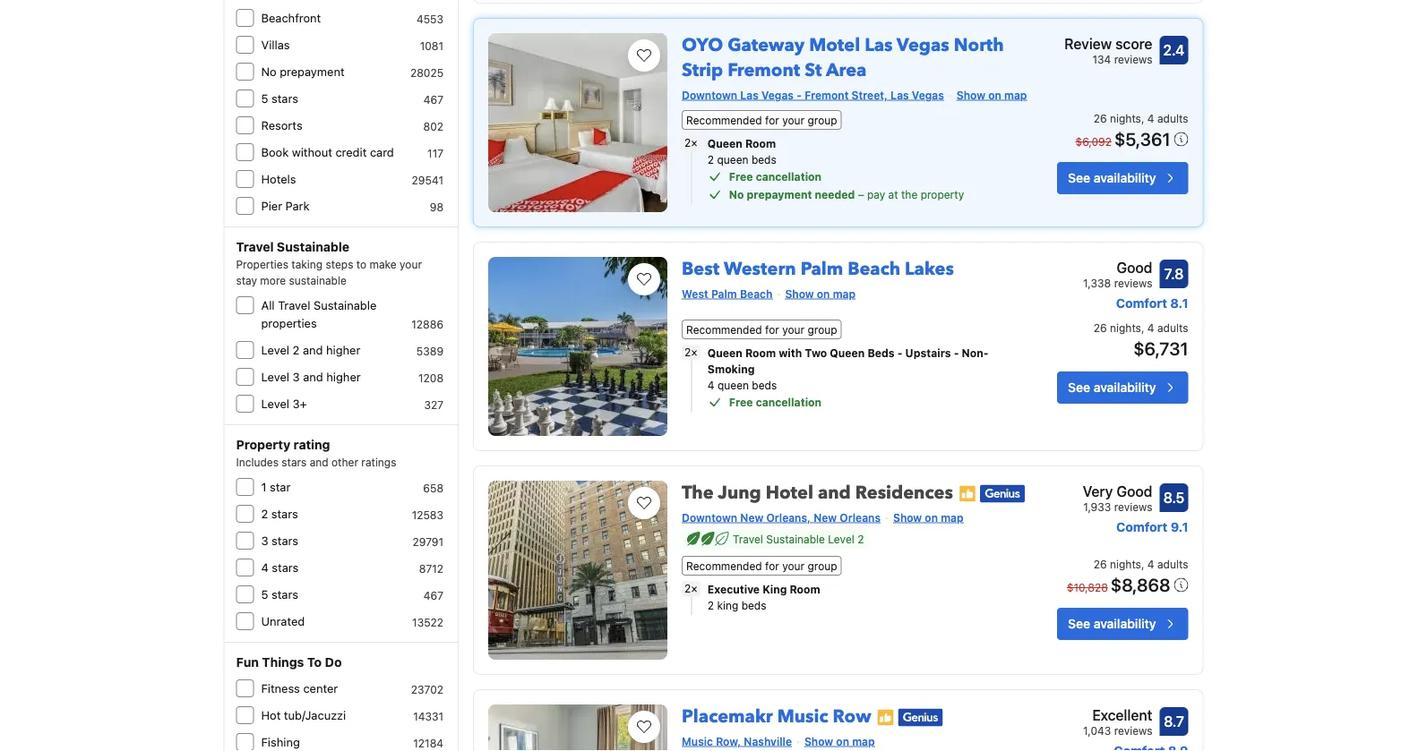 Task type: locate. For each thing, give the bounding box(es) containing it.
no prepayment
[[261, 65, 345, 78]]

0 horizontal spatial beach
[[740, 288, 773, 300]]

26 for $8,868
[[1094, 558, 1107, 571]]

room inside queen room with two queen beds - upstairs - non- smoking
[[745, 347, 776, 359]]

show on map down residences at the right of the page
[[893, 512, 964, 524]]

show for very good
[[893, 512, 922, 524]]

scored 8.5 element
[[1160, 484, 1189, 513]]

2 see from the top
[[1068, 380, 1091, 395]]

1 vertical spatial this property is part of our preferred partner program. it's committed to providing excellent service and good value. it'll pay us a higher commission if you make a booking. image
[[877, 709, 895, 727]]

comfort 8.1
[[1116, 296, 1189, 311]]

free down 2 queen beds at the top of the page
[[729, 170, 753, 183]]

hotels
[[261, 172, 296, 186]]

2 vertical spatial sustainable
[[766, 533, 825, 546]]

2 vertical spatial ×
[[691, 583, 698, 595]]

0 vertical spatial 5 stars
[[261, 92, 298, 105]]

1 for from the top
[[765, 114, 779, 126]]

2 left king
[[708, 599, 714, 612]]

cancellation down with
[[756, 396, 822, 409]]

on for excellent
[[836, 736, 849, 748]]

reviews up comfort 8.1
[[1114, 277, 1153, 289]]

2 good from the top
[[1117, 483, 1153, 500]]

sustainable inside travel sustainable properties taking steps to make your stay more sustainable
[[277, 240, 350, 254]]

this property is part of our preferred partner program. it's committed to providing excellent service and good value. it'll pay us a higher commission if you make a booking. image
[[959, 485, 977, 503], [877, 709, 895, 727]]

3 see availability link from the top
[[1057, 608, 1189, 641]]

free cancellation for gateway
[[729, 170, 822, 183]]

3 recommended from the top
[[686, 560, 762, 573]]

1 vertical spatial prepayment
[[747, 188, 812, 201]]

1 horizontal spatial travel
[[278, 299, 310, 312]]

1 467 from the top
[[424, 93, 444, 106]]

pier
[[261, 199, 282, 213]]

1 vertical spatial palm
[[711, 288, 737, 300]]

stars down rating
[[282, 456, 307, 469]]

and up orleans
[[818, 481, 851, 506]]

queen room link
[[708, 135, 996, 151]]

3 × from the top
[[691, 583, 698, 595]]

palm inside the best western palm beach lakes link
[[801, 257, 843, 282]]

0 vertical spatial ,
[[1141, 112, 1145, 125]]

stay
[[236, 274, 257, 287]]

0 horizontal spatial palm
[[711, 288, 737, 300]]

availability down $8,868
[[1094, 617, 1156, 632]]

travel inside "all travel sustainable properties"
[[278, 299, 310, 312]]

1 vertical spatial 2 ×
[[685, 346, 698, 359]]

2 horizontal spatial travel
[[733, 533, 763, 546]]

show down row
[[805, 736, 833, 748]]

1 5 stars from the top
[[261, 92, 298, 105]]

level 3+
[[261, 397, 307, 411]]

2 cancellation from the top
[[756, 396, 822, 409]]

2 higher from the top
[[326, 371, 361, 384]]

1 vertical spatial comfort
[[1117, 520, 1168, 535]]

5 up resorts
[[261, 92, 268, 105]]

0 vertical spatial beach
[[848, 257, 901, 282]]

see for best western palm beach lakes
[[1068, 380, 1091, 395]]

0 vertical spatial recommended
[[686, 114, 762, 126]]

show for good
[[785, 288, 814, 300]]

group for palm
[[808, 323, 837, 336]]

0 vertical spatial 26
[[1094, 112, 1107, 125]]

0 vertical spatial fremont
[[728, 58, 800, 83]]

2 467 from the top
[[424, 590, 444, 602]]

2 recommended for your group from the top
[[686, 323, 837, 336]]

sustainable
[[289, 274, 347, 287]]

× left 'queen room' at the top of the page
[[691, 137, 698, 149]]

show for excellent
[[805, 736, 833, 748]]

4 down "smoking"
[[708, 379, 715, 392]]

2 5 stars from the top
[[261, 588, 298, 602]]

2 vertical spatial adults
[[1158, 558, 1189, 571]]

1 vertical spatial ,
[[1141, 322, 1145, 334]]

cancellation for western
[[756, 396, 822, 409]]

1 free cancellation from the top
[[729, 170, 822, 183]]

13522
[[412, 616, 444, 629]]

cancellation
[[756, 170, 822, 183], [756, 396, 822, 409]]

motel
[[809, 33, 860, 58]]

very
[[1083, 483, 1113, 500]]

good inside very good 1,933 reviews
[[1117, 483, 1153, 500]]

0 horizontal spatial 3
[[261, 534, 268, 548]]

1 see availability from the top
[[1068, 171, 1156, 185]]

2 group from the top
[[808, 323, 837, 336]]

1 reviews from the top
[[1114, 53, 1153, 65]]

las inside 'oyo gateway motel las vegas north strip fremont st area'
[[865, 33, 893, 58]]

your right make
[[400, 258, 422, 271]]

0 horizontal spatial fremont
[[728, 58, 800, 83]]

1 vertical spatial room
[[745, 347, 776, 359]]

, down comfort 8.1
[[1141, 322, 1145, 334]]

1 group from the top
[[808, 114, 837, 126]]

0 vertical spatial 5
[[261, 92, 268, 105]]

travel sustainable level 2
[[733, 533, 864, 546]]

queen up "smoking"
[[708, 347, 743, 359]]

26 nights , 4 adults up $8,868
[[1094, 558, 1189, 571]]

villas
[[261, 38, 290, 52]]

level down orleans
[[828, 533, 855, 546]]

property
[[921, 188, 964, 201]]

× for best western palm beach lakes
[[691, 346, 698, 359]]

2 left executive at the bottom of page
[[685, 583, 691, 595]]

- left non-
[[954, 347, 959, 359]]

3 adults from the top
[[1158, 558, 1189, 571]]

2 26 nights , 4 adults from the top
[[1094, 558, 1189, 571]]

palm right western
[[801, 257, 843, 282]]

, up $5,361
[[1141, 112, 1145, 125]]

1 vertical spatial nights
[[1110, 322, 1141, 334]]

higher
[[326, 344, 361, 357], [326, 371, 361, 384]]

nights up $8,868
[[1110, 558, 1141, 571]]

see availability link for best western palm beach lakes
[[1057, 372, 1189, 404]]

2 × left executive at the bottom of page
[[685, 583, 698, 595]]

stars up unrated
[[272, 588, 298, 602]]

las up 'queen room' at the top of the page
[[740, 89, 759, 101]]

1 vertical spatial queen
[[718, 379, 749, 392]]

availability for oyo gateway motel las vegas north strip fremont st area
[[1094, 171, 1156, 185]]

on down best western palm beach lakes
[[817, 288, 830, 300]]

cancellation up the needed
[[756, 170, 822, 183]]

0 vertical spatial music
[[778, 705, 828, 730]]

queen for western
[[718, 379, 749, 392]]

0 vertical spatial beds
[[752, 153, 777, 166]]

1 cancellation from the top
[[756, 170, 822, 183]]

show on map
[[957, 89, 1027, 101], [785, 288, 856, 300], [893, 512, 964, 524], [805, 736, 875, 748]]

comfort up 26 nights , 4 adults $6,731
[[1116, 296, 1168, 311]]

king
[[717, 599, 739, 612]]

0 vertical spatial travel
[[236, 240, 274, 254]]

1 vertical spatial recommended for your group
[[686, 323, 837, 336]]

3 , from the top
[[1141, 558, 1145, 571]]

2 adults from the top
[[1158, 322, 1189, 334]]

- right the beds
[[897, 347, 903, 359]]

hot
[[261, 709, 281, 723]]

level up level 3+
[[261, 371, 289, 384]]

1 higher from the top
[[326, 344, 361, 357]]

this property is part of our preferred partner program. it's committed to providing excellent service and good value. it'll pay us a higher commission if you make a booking. image right residences at the right of the page
[[959, 485, 977, 503]]

1 good from the top
[[1117, 259, 1153, 276]]

5389
[[416, 345, 444, 358]]

higher for level 3 and higher
[[326, 371, 361, 384]]

2 down west
[[685, 346, 691, 359]]

level down properties
[[261, 344, 289, 357]]

2 availability from the top
[[1094, 380, 1156, 395]]

0 vertical spatial see
[[1068, 171, 1091, 185]]

level left 3+
[[261, 397, 289, 411]]

nashville
[[744, 736, 792, 748]]

2 free cancellation from the top
[[729, 396, 822, 409]]

1 vertical spatial adults
[[1158, 322, 1189, 334]]

map for good
[[833, 288, 856, 300]]

467 down 8712
[[424, 590, 444, 602]]

vegas right street,
[[912, 89, 944, 101]]

0 vertical spatial no
[[261, 65, 277, 78]]

this property is part of our preferred partner program. it's committed to providing excellent service and good value. it'll pay us a higher commission if you make a booking. image
[[959, 485, 977, 503], [877, 709, 895, 727]]

0 horizontal spatial prepayment
[[280, 65, 345, 78]]

2 vertical spatial 26
[[1094, 558, 1107, 571]]

2 2 × from the top
[[685, 346, 698, 359]]

4 inside 26 nights , 4 adults $6,731
[[1148, 322, 1155, 334]]

0 vertical spatial this property is part of our preferred partner program. it's committed to providing excellent service and good value. it'll pay us a higher commission if you make a booking. image
[[959, 485, 977, 503]]

3 down 2 stars
[[261, 534, 268, 548]]

reviews up 'comfort 9.1'
[[1114, 501, 1153, 513]]

1 vertical spatial 26
[[1094, 322, 1107, 334]]

on down residences at the right of the page
[[925, 512, 938, 524]]

see availability down the $6,092
[[1068, 171, 1156, 185]]

2 see availability link from the top
[[1057, 372, 1189, 404]]

recommended for your group up 'queen room' at the top of the page
[[686, 114, 837, 126]]

1 vertical spatial see availability
[[1068, 380, 1156, 395]]

2 × left 'queen room' at the top of the page
[[685, 137, 698, 149]]

sustainable inside "all travel sustainable properties"
[[314, 299, 377, 312]]

las up area
[[865, 33, 893, 58]]

fremont down gateway
[[728, 58, 800, 83]]

2 queen from the top
[[718, 379, 749, 392]]

1 vertical spatial no
[[729, 188, 744, 201]]

0 vertical spatial comfort
[[1116, 296, 1168, 311]]

queen for western
[[708, 347, 743, 359]]

1 vertical spatial ×
[[691, 346, 698, 359]]

2 free from the top
[[729, 396, 753, 409]]

see availability
[[1068, 171, 1156, 185], [1068, 380, 1156, 395], [1068, 617, 1156, 632]]

downtown for $8,868
[[682, 512, 738, 524]]

4 up $8,868
[[1148, 558, 1155, 571]]

reviews down excellent
[[1114, 725, 1153, 737]]

1081
[[420, 39, 444, 52]]

and down rating
[[310, 456, 329, 469]]

scored 2.4 element
[[1160, 36, 1189, 65]]

0 vertical spatial downtown
[[682, 89, 738, 101]]

best western palm beach lakes image
[[488, 257, 668, 436]]

4
[[1148, 112, 1155, 125], [1148, 322, 1155, 334], [708, 379, 715, 392], [1148, 558, 1155, 571], [261, 561, 269, 575]]

center
[[303, 682, 338, 696]]

and down the level 2 and higher
[[303, 371, 323, 384]]

sustainable down the orleans,
[[766, 533, 825, 546]]

new
[[740, 512, 764, 524], [814, 512, 837, 524]]

1 vertical spatial 5 stars
[[261, 588, 298, 602]]

good right very
[[1117, 483, 1153, 500]]

see availability link for oyo gateway motel las vegas north strip fremont st area
[[1057, 162, 1189, 194]]

2 see availability from the top
[[1068, 380, 1156, 395]]

1 2 × from the top
[[685, 137, 698, 149]]

see
[[1068, 171, 1091, 185], [1068, 380, 1091, 395], [1068, 617, 1091, 632]]

1 vertical spatial see availability link
[[1057, 372, 1189, 404]]

excellent element
[[1083, 705, 1153, 727]]

downtown
[[682, 89, 738, 101], [682, 512, 738, 524]]

for for gateway
[[765, 114, 779, 126]]

, inside 26 nights , 4 adults $6,731
[[1141, 322, 1145, 334]]

card
[[370, 146, 394, 159]]

reviews down score
[[1114, 53, 1153, 65]]

2 reviews from the top
[[1114, 277, 1153, 289]]

0 horizontal spatial -
[[797, 89, 802, 101]]

2 vertical spatial availability
[[1094, 617, 1156, 632]]

your down the downtown las vegas - fremont street, las vegas
[[782, 114, 805, 126]]

unrated
[[261, 615, 305, 629]]

show down 'north'
[[957, 89, 986, 101]]

reviews
[[1114, 53, 1153, 65], [1114, 277, 1153, 289], [1114, 501, 1153, 513], [1114, 725, 1153, 737]]

comfort for good
[[1116, 296, 1168, 311]]

26 nights , 4 adults
[[1094, 112, 1189, 125], [1094, 558, 1189, 571]]

show down best western palm beach lakes
[[785, 288, 814, 300]]

western
[[724, 257, 796, 282]]

do
[[325, 655, 342, 670]]

2 × for oyo gateway motel las vegas north strip fremont st area
[[685, 137, 698, 149]]

1 horizontal spatial music
[[778, 705, 828, 730]]

free cancellation down "4 queen beds"
[[729, 396, 822, 409]]

,
[[1141, 112, 1145, 125], [1141, 322, 1145, 334], [1141, 558, 1145, 571]]

free for gateway
[[729, 170, 753, 183]]

2 vertical spatial see
[[1068, 617, 1091, 632]]

, up $8,868
[[1141, 558, 1145, 571]]

1 horizontal spatial prepayment
[[747, 188, 812, 201]]

2 vertical spatial nights
[[1110, 558, 1141, 571]]

beach down western
[[740, 288, 773, 300]]

room inside executive king room 2 king beds
[[790, 583, 820, 596]]

1 queen from the top
[[717, 153, 749, 166]]

scored 8.7 element
[[1160, 708, 1189, 737]]

your
[[782, 114, 805, 126], [400, 258, 422, 271], [782, 323, 805, 336], [782, 560, 805, 573]]

1 vertical spatial see
[[1068, 380, 1091, 395]]

1 free from the top
[[729, 170, 753, 183]]

1 recommended for your group from the top
[[686, 114, 837, 126]]

0 vertical spatial sustainable
[[277, 240, 350, 254]]

1 recommended from the top
[[686, 114, 762, 126]]

1 see from the top
[[1068, 171, 1091, 185]]

3 26 from the top
[[1094, 558, 1107, 571]]

1 vertical spatial free
[[729, 396, 753, 409]]

4 reviews from the top
[[1114, 725, 1153, 737]]

2 downtown from the top
[[682, 512, 738, 524]]

music left "row,"
[[682, 736, 713, 748]]

availability down $5,361
[[1094, 171, 1156, 185]]

this property is part of our preferred partner program. it's committed to providing excellent service and good value. it'll pay us a higher commission if you make a booking. image right row
[[877, 709, 895, 727]]

1 5 from the top
[[261, 92, 268, 105]]

2 vertical spatial 2 ×
[[685, 583, 698, 595]]

map
[[1004, 89, 1027, 101], [833, 288, 856, 300], [941, 512, 964, 524], [852, 736, 875, 748]]

3 nights from the top
[[1110, 558, 1141, 571]]

0 horizontal spatial new
[[740, 512, 764, 524]]

8712
[[419, 563, 444, 575]]

new down the jung hotel and residences
[[814, 512, 837, 524]]

2 26 from the top
[[1094, 322, 1107, 334]]

1 horizontal spatial palm
[[801, 257, 843, 282]]

0 vertical spatial cancellation
[[756, 170, 822, 183]]

beach left "lakes"
[[848, 257, 901, 282]]

1 horizontal spatial this property is part of our preferred partner program. it's committed to providing excellent service and good value. it'll pay us a higher commission if you make a booking. image
[[959, 485, 977, 503]]

reviews inside very good 1,933 reviews
[[1114, 501, 1153, 513]]

downtown down strip
[[682, 89, 738, 101]]

vegas down gateway
[[762, 89, 794, 101]]

1 horizontal spatial fremont
[[805, 89, 849, 101]]

2 queen beds
[[708, 153, 777, 166]]

2 vertical spatial group
[[808, 560, 837, 573]]

comfort for very good
[[1117, 520, 1168, 535]]

smoking
[[708, 363, 755, 375]]

0 vertical spatial 3
[[293, 371, 300, 384]]

orleans
[[840, 512, 881, 524]]

1 adults from the top
[[1158, 112, 1189, 125]]

availability down 26 nights , 4 adults $6,731
[[1094, 380, 1156, 395]]

2 for from the top
[[765, 323, 779, 336]]

very good 1,933 reviews
[[1083, 483, 1153, 513]]

sustainable
[[277, 240, 350, 254], [314, 299, 377, 312], [766, 533, 825, 546]]

beds down "smoking"
[[752, 379, 777, 392]]

1 26 from the top
[[1094, 112, 1107, 125]]

1 star
[[261, 481, 291, 494]]

room up 2 queen beds at the top of the page
[[745, 137, 776, 150]]

1 horizontal spatial new
[[814, 512, 837, 524]]

1 vertical spatial higher
[[326, 371, 361, 384]]

467
[[424, 93, 444, 106], [424, 590, 444, 602]]

2 × from the top
[[691, 346, 698, 359]]

1 vertical spatial availability
[[1094, 380, 1156, 395]]

3
[[293, 371, 300, 384], [261, 534, 268, 548]]

2
[[685, 137, 691, 149], [708, 153, 714, 166], [293, 344, 300, 357], [685, 346, 691, 359], [261, 508, 268, 521], [858, 533, 864, 546], [685, 583, 691, 595], [708, 599, 714, 612]]

2 vertical spatial recommended
[[686, 560, 762, 573]]

availability
[[1094, 171, 1156, 185], [1094, 380, 1156, 395], [1094, 617, 1156, 632]]

queen down 'queen room' at the top of the page
[[717, 153, 749, 166]]

3+
[[293, 397, 307, 411]]

las
[[865, 33, 893, 58], [740, 89, 759, 101], [891, 89, 909, 101]]

show on map down row
[[805, 736, 875, 748]]

see availability down $10,828
[[1068, 617, 1156, 632]]

the
[[682, 481, 714, 506]]

fremont inside 'oyo gateway motel las vegas north strip fremont st area'
[[728, 58, 800, 83]]

1 , from the top
[[1141, 112, 1145, 125]]

your up with
[[782, 323, 805, 336]]

0 vertical spatial 467
[[424, 93, 444, 106]]

prepayment down villas
[[280, 65, 345, 78]]

with
[[779, 347, 802, 359]]

room for western
[[745, 347, 776, 359]]

2 vertical spatial ,
[[1141, 558, 1145, 571]]

higher up level 3 and higher
[[326, 344, 361, 357]]

vegas inside 'oyo gateway motel las vegas north strip fremont st area'
[[897, 33, 950, 58]]

beds for western
[[752, 379, 777, 392]]

queen down "smoking"
[[718, 379, 749, 392]]

scored 7.8 element
[[1160, 260, 1189, 289]]

× down west
[[691, 346, 698, 359]]

without
[[292, 146, 332, 159]]

vegas left 'north'
[[897, 33, 950, 58]]

street,
[[852, 89, 888, 101]]

north
[[954, 33, 1004, 58]]

downtown down the
[[682, 512, 738, 524]]

0 horizontal spatial this property is part of our preferred partner program. it's committed to providing excellent service and good value. it'll pay us a higher commission if you make a booking. image
[[877, 709, 895, 727]]

1
[[261, 481, 267, 494]]

0 vertical spatial 2 ×
[[685, 137, 698, 149]]

1 downtown from the top
[[682, 89, 738, 101]]

8.5
[[1164, 490, 1185, 507]]

beds down executive at the bottom of page
[[742, 599, 767, 612]]

on
[[988, 89, 1002, 101], [817, 288, 830, 300], [925, 512, 938, 524], [836, 736, 849, 748]]

show on map down best western palm beach lakes
[[785, 288, 856, 300]]

1 vertical spatial 5
[[261, 588, 268, 602]]

queen room
[[708, 137, 776, 150]]

2 × for best western palm beach lakes
[[685, 346, 698, 359]]

1 vertical spatial 467
[[424, 590, 444, 602]]

west palm beach
[[682, 288, 773, 300]]

the jung hotel and residences
[[682, 481, 953, 506]]

vegas
[[897, 33, 950, 58], [762, 89, 794, 101], [912, 89, 944, 101]]

26 inside 26 nights , 4 adults $6,731
[[1094, 322, 1107, 334]]

best
[[682, 257, 720, 282]]

2 vertical spatial recommended for your group
[[686, 560, 837, 573]]

no for no prepayment
[[261, 65, 277, 78]]

0 vertical spatial see availability link
[[1057, 162, 1189, 194]]

1 vertical spatial good
[[1117, 483, 1153, 500]]

music up the nashville
[[778, 705, 828, 730]]

0 horizontal spatial music
[[682, 736, 713, 748]]

no for no prepayment needed – pay at the property
[[729, 188, 744, 201]]

upstairs
[[905, 347, 951, 359]]

executive king room link
[[708, 582, 996, 598]]

2 nights from the top
[[1110, 322, 1141, 334]]

recommended
[[686, 114, 762, 126], [686, 323, 762, 336], [686, 560, 762, 573]]

recommended for your group up with
[[686, 323, 837, 336]]

tub/jacuzzi
[[284, 709, 346, 723]]

genius discounts available at this property. image
[[980, 485, 1025, 503], [980, 485, 1025, 503], [898, 709, 943, 727], [898, 709, 943, 727]]

1 horizontal spatial 3
[[293, 371, 300, 384]]

1 horizontal spatial this property is part of our preferred partner program. it's committed to providing excellent service and good value. it'll pay us a higher commission if you make a booking. image
[[959, 485, 977, 503]]

26 nights , 4 adults for $5,361
[[1094, 112, 1189, 125]]

fitness
[[261, 682, 300, 696]]

1 vertical spatial free cancellation
[[729, 396, 822, 409]]

0 vertical spatial see availability
[[1068, 171, 1156, 185]]

queen
[[708, 137, 743, 150], [708, 347, 743, 359], [830, 347, 865, 359]]

free down "4 queen beds"
[[729, 396, 753, 409]]

to
[[356, 258, 367, 271]]

level for level 2 and higher
[[261, 344, 289, 357]]

see availability link down 26 nights , 4 adults $6,731
[[1057, 372, 1189, 404]]

gateway
[[728, 33, 805, 58]]

0 vertical spatial free
[[729, 170, 753, 183]]

0 vertical spatial good
[[1117, 259, 1153, 276]]

stars down 3 stars
[[272, 561, 299, 575]]

score
[[1116, 35, 1153, 52]]

× left executive at the bottom of page
[[691, 583, 698, 595]]

0 horizontal spatial no
[[261, 65, 277, 78]]

2 recommended from the top
[[686, 323, 762, 336]]

1 vertical spatial cancellation
[[756, 396, 822, 409]]

travel sustainable properties taking steps to make your stay more sustainable
[[236, 240, 422, 287]]

sustainable down sustainable
[[314, 299, 377, 312]]

reviews inside good 1,338 reviews
[[1114, 277, 1153, 289]]

0 vertical spatial nights
[[1110, 112, 1141, 125]]

1 × from the top
[[691, 137, 698, 149]]

3 availability from the top
[[1094, 617, 1156, 632]]

for
[[765, 114, 779, 126], [765, 323, 779, 336], [765, 560, 779, 573]]

recommended up executive at the bottom of page
[[686, 560, 762, 573]]

2 , from the top
[[1141, 322, 1145, 334]]

2 vertical spatial room
[[790, 583, 820, 596]]

×
[[691, 137, 698, 149], [691, 346, 698, 359], [691, 583, 698, 595]]

1 26 nights , 4 adults from the top
[[1094, 112, 1189, 125]]

travel inside travel sustainable properties taking steps to make your stay more sustainable
[[236, 240, 274, 254]]

includes
[[236, 456, 279, 469]]

2 vertical spatial beds
[[742, 599, 767, 612]]

1 nights from the top
[[1110, 112, 1141, 125]]

steps
[[326, 258, 353, 271]]

music row, nashville
[[682, 736, 792, 748]]

for up 'queen room' at the top of the page
[[765, 114, 779, 126]]

this property is part of our preferred partner program. it's committed to providing excellent service and good value. it'll pay us a higher commission if you make a booking. image right residences at the right of the page
[[959, 485, 977, 503]]

1 vertical spatial downtown
[[682, 512, 738, 524]]

1 availability from the top
[[1094, 171, 1156, 185]]

1 see availability link from the top
[[1057, 162, 1189, 194]]

0 vertical spatial for
[[765, 114, 779, 126]]

3 reviews from the top
[[1114, 501, 1153, 513]]

nights for $8,868
[[1110, 558, 1141, 571]]

1 vertical spatial travel
[[278, 299, 310, 312]]

5 stars
[[261, 92, 298, 105], [261, 588, 298, 602]]

beds
[[752, 153, 777, 166], [752, 379, 777, 392], [742, 599, 767, 612]]

0 vertical spatial higher
[[326, 344, 361, 357]]

properties
[[236, 258, 288, 271]]

29791
[[413, 536, 444, 548]]

2 new from the left
[[814, 512, 837, 524]]

travel for travel sustainable level 2
[[733, 533, 763, 546]]

recommended for your group for gateway
[[686, 114, 837, 126]]

2 vertical spatial see availability
[[1068, 617, 1156, 632]]

show down residences at the right of the page
[[893, 512, 922, 524]]

0 vertical spatial room
[[745, 137, 776, 150]]

2 vertical spatial see availability link
[[1057, 608, 1189, 641]]

1 vertical spatial beds
[[752, 379, 777, 392]]

room for gateway
[[745, 137, 776, 150]]

0 horizontal spatial travel
[[236, 240, 274, 254]]

show
[[957, 89, 986, 101], [785, 288, 814, 300], [893, 512, 922, 524], [805, 736, 833, 748]]

queen for gateway
[[717, 153, 749, 166]]



Task type: describe. For each thing, give the bounding box(es) containing it.
3 group from the top
[[808, 560, 837, 573]]

, for $5,361
[[1141, 112, 1145, 125]]

show on map for excellent
[[805, 736, 875, 748]]

1,933
[[1083, 501, 1111, 513]]

executive king room 2 king beds
[[708, 583, 820, 612]]

travel for travel sustainable properties taking steps to make your stay more sustainable
[[236, 240, 274, 254]]

level for level 3 and higher
[[261, 371, 289, 384]]

row,
[[716, 736, 741, 748]]

adults for $5,361
[[1158, 112, 1189, 125]]

comfort 9.1
[[1117, 520, 1189, 535]]

1 vertical spatial music
[[682, 736, 713, 748]]

8.7
[[1164, 714, 1184, 731]]

14331
[[413, 711, 444, 723]]

beds for gateway
[[752, 153, 777, 166]]

1 new from the left
[[740, 512, 764, 524]]

117
[[427, 147, 444, 159]]

2.4
[[1164, 42, 1185, 59]]

ratings
[[361, 456, 396, 469]]

1 vertical spatial beach
[[740, 288, 773, 300]]

excellent 1,043 reviews
[[1083, 707, 1153, 737]]

stars up 4 stars
[[272, 534, 298, 548]]

2 down the 1 in the bottom left of the page
[[261, 508, 268, 521]]

1 horizontal spatial beach
[[848, 257, 901, 282]]

downtown for $5,361
[[682, 89, 738, 101]]

map for very
[[941, 512, 964, 524]]

adults for $8,868
[[1158, 558, 1189, 571]]

other
[[332, 456, 358, 469]]

12184
[[413, 737, 444, 750]]

queen room with two queen beds - upstairs - non- smoking link
[[708, 345, 996, 377]]

3 see from the top
[[1068, 617, 1091, 632]]

good element
[[1083, 257, 1153, 279]]

free for western
[[729, 396, 753, 409]]

show on map for very good
[[893, 512, 964, 524]]

book
[[261, 146, 289, 159]]

best western palm beach lakes link
[[682, 250, 954, 282]]

the jung hotel and residences link
[[682, 474, 953, 506]]

3 see availability from the top
[[1068, 617, 1156, 632]]

adults inside 26 nights , 4 adults $6,731
[[1158, 322, 1189, 334]]

to
[[307, 655, 322, 670]]

2 left 'queen room' at the top of the page
[[685, 137, 691, 149]]

3 recommended for your group from the top
[[686, 560, 837, 573]]

star
[[270, 481, 291, 494]]

nights for $5,361
[[1110, 112, 1141, 125]]

oyo gateway motel las vegas north strip fremont st area link
[[682, 26, 1004, 83]]

placemakr music row link
[[682, 698, 871, 730]]

hot tub/jacuzzi
[[261, 709, 346, 723]]

good 1,338 reviews
[[1083, 259, 1153, 289]]

queen for gateway
[[708, 137, 743, 150]]

2 down orleans
[[858, 533, 864, 546]]

jung
[[718, 481, 761, 506]]

12583
[[412, 509, 444, 521]]

3 2 × from the top
[[685, 583, 698, 595]]

, for $8,868
[[1141, 558, 1145, 571]]

2 horizontal spatial -
[[954, 347, 959, 359]]

26 for $5,361
[[1094, 112, 1107, 125]]

and inside property rating includes stars and other ratings
[[310, 456, 329, 469]]

oyo gateway motel las vegas north strip fremont st area
[[682, 33, 1004, 83]]

credit
[[335, 146, 367, 159]]

1208
[[418, 372, 444, 384]]

× for oyo gateway motel las vegas north strip fremont st area
[[691, 137, 698, 149]]

and up level 3 and higher
[[303, 344, 323, 357]]

2 down 'queen room' at the top of the page
[[708, 153, 714, 166]]

very good element
[[1083, 481, 1153, 503]]

recommended for western
[[686, 323, 762, 336]]

fitness center
[[261, 682, 338, 696]]

show on map down 'north'
[[957, 89, 1027, 101]]

queen right two
[[830, 347, 865, 359]]

on down 'north'
[[988, 89, 1002, 101]]

$5,361
[[1115, 128, 1171, 149]]

beachfront
[[261, 11, 321, 25]]

1,338
[[1083, 277, 1111, 289]]

4 down 3 stars
[[261, 561, 269, 575]]

review score 134 reviews
[[1065, 35, 1153, 65]]

park
[[285, 199, 310, 213]]

excellent
[[1093, 707, 1153, 724]]

stars down star
[[271, 508, 298, 521]]

area
[[826, 58, 867, 83]]

level for level 3+
[[261, 397, 289, 411]]

level 2 and higher
[[261, 344, 361, 357]]

two
[[805, 347, 827, 359]]

4 queen beds
[[708, 379, 777, 392]]

1 vertical spatial 3
[[261, 534, 268, 548]]

prepayment for no prepayment
[[280, 65, 345, 78]]

26 nights , 4 adults for $8,868
[[1094, 558, 1189, 571]]

oyo
[[682, 33, 723, 58]]

taking
[[291, 258, 323, 271]]

3 stars
[[261, 534, 298, 548]]

3 for from the top
[[765, 560, 779, 573]]

availability for best western palm beach lakes
[[1094, 380, 1156, 395]]

all
[[261, 299, 275, 312]]

nights inside 26 nights , 4 adults $6,731
[[1110, 322, 1141, 334]]

things
[[262, 655, 304, 670]]

your for las
[[782, 114, 805, 126]]

reviews inside "excellent 1,043 reviews"
[[1114, 725, 1153, 737]]

see for oyo gateway motel las vegas north strip fremont st area
[[1068, 171, 1091, 185]]

more
[[260, 274, 286, 287]]

group for motel
[[808, 114, 837, 126]]

for for western
[[765, 323, 779, 336]]

queen room with two queen beds - upstairs - non- smoking
[[708, 347, 989, 375]]

at
[[889, 188, 898, 201]]

prepayment for no prepayment needed – pay at the property
[[747, 188, 812, 201]]

stars inside property rating includes stars and other ratings
[[282, 456, 307, 469]]

your inside travel sustainable properties taking steps to make your stay more sustainable
[[400, 258, 422, 271]]

review score element
[[1065, 33, 1153, 55]]

see availability for oyo gateway motel las vegas north strip fremont st area
[[1068, 171, 1156, 185]]

sustainable for travel sustainable properties taking steps to make your stay more sustainable
[[277, 240, 350, 254]]

see availability for best western palm beach lakes
[[1068, 380, 1156, 395]]

327
[[424, 399, 444, 411]]

0 vertical spatial this property is part of our preferred partner program. it's committed to providing excellent service and good value. it'll pay us a higher commission if you make a booking. image
[[959, 485, 977, 503]]

9.1
[[1171, 520, 1189, 535]]

4 stars
[[261, 561, 299, 575]]

802
[[423, 120, 444, 133]]

free cancellation for western
[[729, 396, 822, 409]]

recommended for your group for western
[[686, 323, 837, 336]]

$10,828
[[1067, 582, 1108, 594]]

map for excellent
[[852, 736, 875, 748]]

1 horizontal spatial -
[[897, 347, 903, 359]]

4 up $5,361
[[1148, 112, 1155, 125]]

reviews inside the review score 134 reviews
[[1114, 53, 1153, 65]]

0 horizontal spatial this property is part of our preferred partner program. it's committed to providing excellent service and good value. it'll pay us a higher commission if you make a booking. image
[[877, 709, 895, 727]]

23702
[[411, 684, 444, 696]]

2 stars
[[261, 508, 298, 521]]

las right street,
[[891, 89, 909, 101]]

98
[[430, 201, 444, 213]]

$6,731
[[1134, 338, 1189, 359]]

make
[[370, 258, 397, 271]]

and inside 'link'
[[818, 481, 851, 506]]

29541
[[412, 174, 444, 186]]

the jung hotel and residences image
[[488, 481, 668, 660]]

2 5 from the top
[[261, 588, 268, 602]]

executive
[[708, 583, 760, 596]]

your for palm
[[782, 323, 805, 336]]

placemakr music row
[[682, 705, 871, 730]]

2 inside executive king room 2 king beds
[[708, 599, 714, 612]]

show on map for good
[[785, 288, 856, 300]]

cancellation for gateway
[[756, 170, 822, 183]]

beds inside executive king room 2 king beds
[[742, 599, 767, 612]]

on for good
[[817, 288, 830, 300]]

higher for level 2 and higher
[[326, 344, 361, 357]]

stars up resorts
[[272, 92, 298, 105]]

28025
[[410, 66, 444, 79]]

$8,868
[[1111, 574, 1171, 595]]

residences
[[855, 481, 953, 506]]

property rating includes stars and other ratings
[[236, 438, 396, 469]]

2 down properties
[[293, 344, 300, 357]]

level 3 and higher
[[261, 371, 361, 384]]

your for new
[[782, 560, 805, 573]]

on for very good
[[925, 512, 938, 524]]

good inside good 1,338 reviews
[[1117, 259, 1153, 276]]

property
[[236, 438, 290, 452]]

best western palm beach lakes
[[682, 257, 954, 282]]

1 vertical spatial this property is part of our preferred partner program. it's committed to providing excellent service and good value. it'll pay us a higher commission if you make a booking. image
[[877, 709, 895, 727]]

the
[[901, 188, 918, 201]]

sustainable for travel sustainable level 2
[[766, 533, 825, 546]]

recommended for gateway
[[686, 114, 762, 126]]

beds
[[868, 347, 895, 359]]

needed
[[815, 188, 855, 201]]

resorts
[[261, 119, 303, 132]]

orleans,
[[766, 512, 811, 524]]

1 vertical spatial fremont
[[805, 89, 849, 101]]

lakes
[[905, 257, 954, 282]]

book without credit card
[[261, 146, 394, 159]]

oyo gateway motel las vegas north strip fremont st area image
[[488, 33, 668, 212]]



Task type: vqa. For each thing, say whether or not it's contained in the screenshot.


